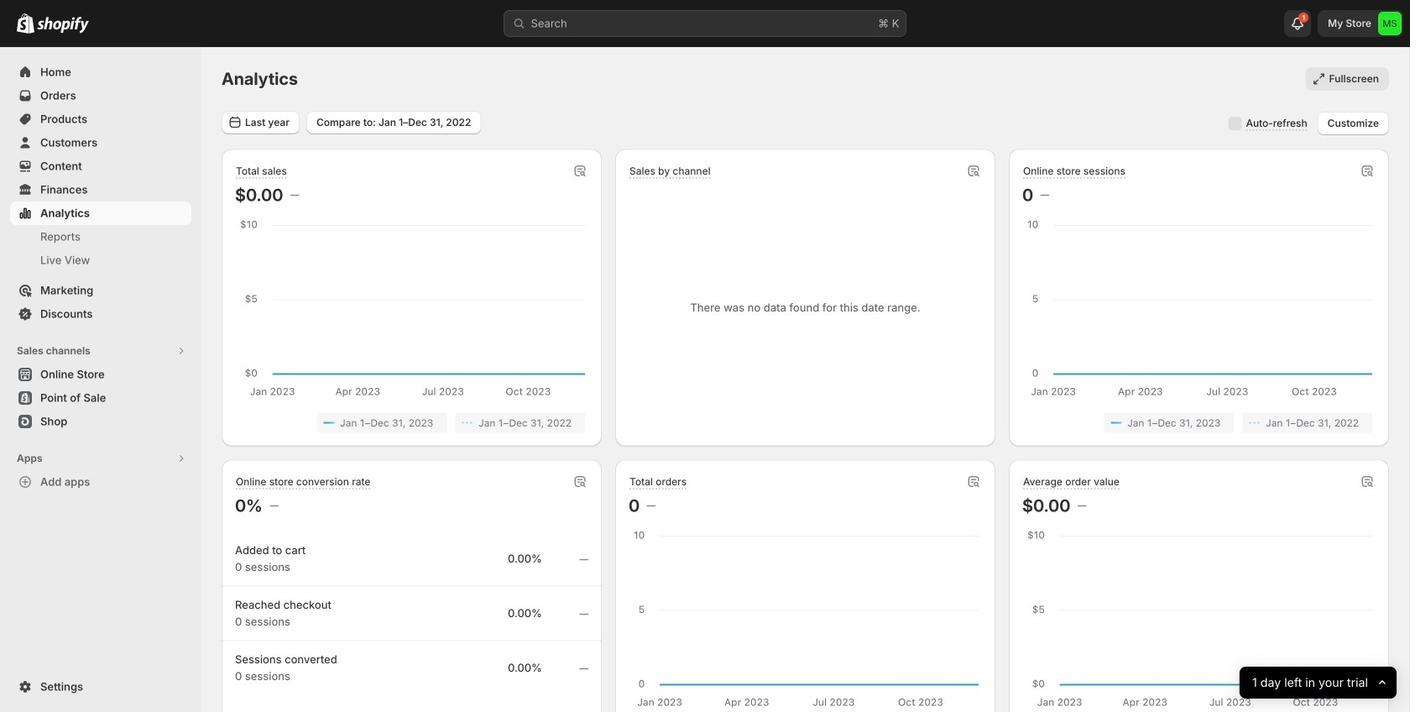 Task type: locate. For each thing, give the bounding box(es) containing it.
1 horizontal spatial list
[[1026, 413, 1373, 433]]

shopify image
[[17, 13, 34, 33], [37, 17, 89, 33]]

1 horizontal spatial shopify image
[[37, 17, 89, 33]]

1 list from the left
[[238, 413, 585, 433]]

0 horizontal spatial list
[[238, 413, 585, 433]]

list
[[238, 413, 585, 433], [1026, 413, 1373, 433]]

my store image
[[1379, 12, 1402, 35]]



Task type: describe. For each thing, give the bounding box(es) containing it.
0 horizontal spatial shopify image
[[17, 13, 34, 33]]

2 list from the left
[[1026, 413, 1373, 433]]



Task type: vqa. For each thing, say whether or not it's contained in the screenshot.
Shopify icon
yes



